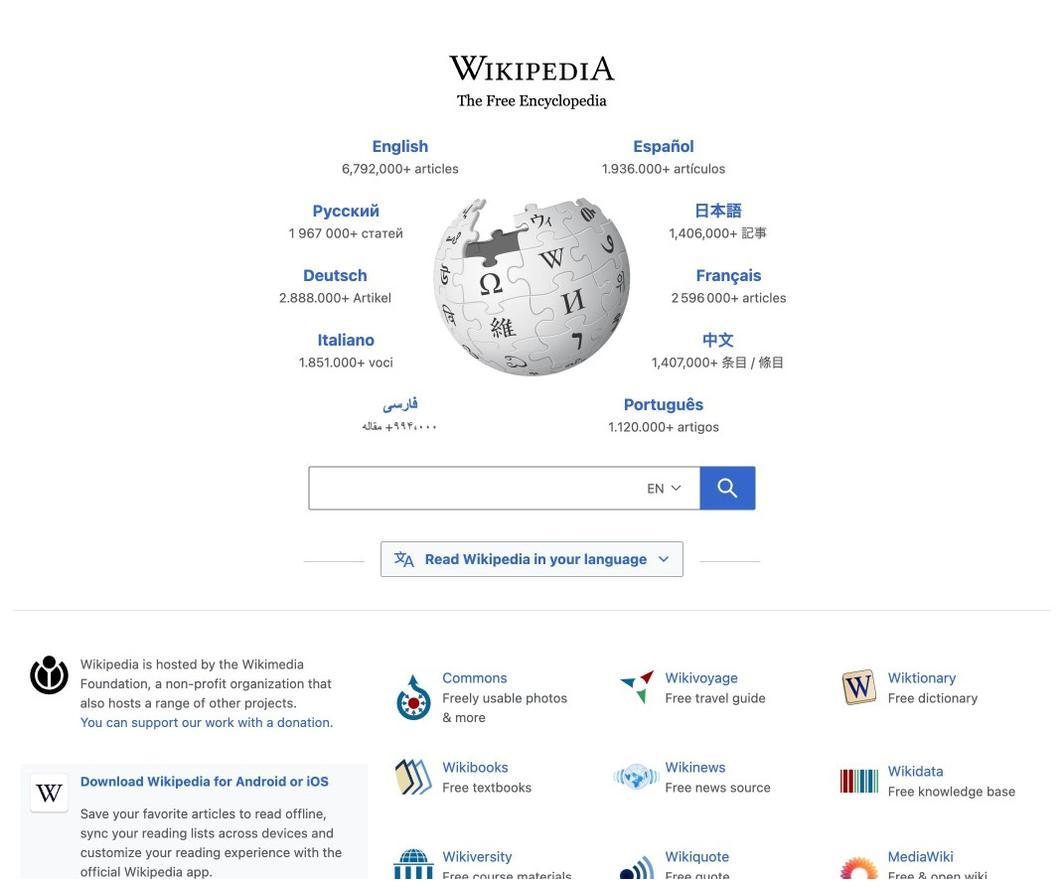 Task type: locate. For each thing, give the bounding box(es) containing it.
top languages element
[[258, 134, 807, 457]]

None search field
[[264, 461, 801, 522], [308, 467, 700, 510], [264, 461, 801, 522], [308, 467, 700, 510]]



Task type: describe. For each thing, give the bounding box(es) containing it.
other projects element
[[376, 655, 1052, 880]]



Task type: vqa. For each thing, say whether or not it's contained in the screenshot.
Top languages element
yes



